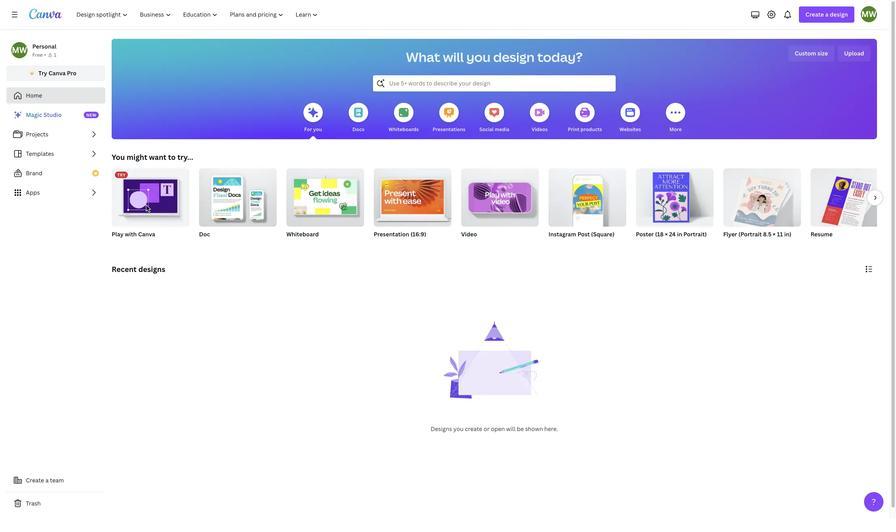 Task type: vqa. For each thing, say whether or not it's contained in the screenshot.
MEDIA
yes



Task type: locate. For each thing, give the bounding box(es) containing it.
videos
[[532, 126, 548, 133]]

maria williams image
[[861, 6, 877, 22], [861, 6, 877, 22]]

a inside dropdown button
[[826, 11, 829, 18]]

create a team button
[[6, 472, 105, 489]]

design inside dropdown button
[[830, 11, 848, 18]]

1 horizontal spatial you
[[454, 425, 464, 433]]

8 group from the left
[[811, 165, 889, 230]]

personal
[[32, 42, 56, 50]]

custom size button
[[789, 45, 835, 62]]

group for poster (18 × 24 in portrait)
[[636, 165, 714, 227]]

× left 24
[[665, 230, 668, 238]]

print products
[[568, 126, 602, 133]]

create for create a design
[[806, 11, 824, 18]]

create inside dropdown button
[[806, 11, 824, 18]]

create up custom size
[[806, 11, 824, 18]]

a left team
[[45, 476, 49, 484]]

you right for
[[313, 126, 322, 133]]

try for try canva pro
[[38, 69, 47, 77]]

post
[[578, 230, 590, 238]]

×
[[665, 230, 668, 238], [773, 230, 776, 238]]

0 horizontal spatial you
[[313, 126, 322, 133]]

group
[[199, 165, 277, 227], [287, 165, 364, 227], [374, 165, 452, 227], [461, 165, 539, 227], [549, 165, 627, 227], [636, 165, 714, 227], [724, 165, 801, 229], [811, 165, 889, 230]]

what will you design today?
[[406, 48, 583, 66]]

1 horizontal spatial design
[[830, 11, 848, 18]]

media
[[495, 126, 510, 133]]

0 horizontal spatial ×
[[665, 230, 668, 238]]

will
[[443, 48, 464, 66], [506, 425, 516, 433]]

5 group from the left
[[549, 165, 627, 227]]

1 vertical spatial a
[[45, 476, 49, 484]]

try inside 'button'
[[38, 69, 47, 77]]

(16:9)
[[411, 230, 426, 238]]

you
[[467, 48, 491, 66], [313, 126, 322, 133], [454, 425, 464, 433]]

1 horizontal spatial create
[[806, 11, 824, 18]]

0 vertical spatial will
[[443, 48, 464, 66]]

upload
[[845, 49, 865, 57]]

you up search search box
[[467, 48, 491, 66]]

be
[[517, 425, 524, 433]]

magic
[[26, 111, 42, 119]]

0 horizontal spatial create
[[26, 476, 44, 484]]

4 group from the left
[[461, 165, 539, 227]]

None search field
[[373, 75, 616, 91]]

create a design button
[[800, 6, 855, 23]]

presentation
[[374, 230, 409, 238]]

docs button
[[349, 97, 368, 139]]

for
[[304, 126, 312, 133]]

for you button
[[304, 97, 323, 139]]

1 vertical spatial create
[[26, 476, 44, 484]]

websites
[[620, 126, 641, 133]]

1 × from the left
[[665, 230, 668, 238]]

docs
[[353, 126, 365, 133]]

unlimited
[[287, 241, 309, 248]]

home
[[26, 91, 42, 99]]

designs
[[431, 425, 452, 433]]

you for for you
[[313, 126, 322, 133]]

try...
[[177, 152, 193, 162]]

open
[[491, 425, 505, 433]]

to
[[168, 152, 176, 162]]

2 × from the left
[[773, 230, 776, 238]]

design
[[830, 11, 848, 18], [493, 48, 535, 66]]

0 vertical spatial design
[[830, 11, 848, 18]]

7 group from the left
[[724, 165, 801, 229]]

flyer (portrait 8.5 × 11 in)
[[724, 230, 792, 238]]

1 vertical spatial design
[[493, 48, 535, 66]]

try inside play with canva group
[[117, 172, 126, 178]]

list
[[6, 107, 105, 201]]

canva right "with"
[[138, 230, 155, 238]]

upload button
[[838, 45, 871, 62]]

8.5
[[764, 230, 772, 238]]

try canva pro
[[38, 69, 76, 77]]

1 horizontal spatial a
[[826, 11, 829, 18]]

you inside button
[[313, 126, 322, 133]]

a inside button
[[45, 476, 49, 484]]

1
[[54, 51, 56, 58]]

instagram post (square)
[[549, 230, 615, 238]]

templates link
[[6, 146, 105, 162]]

pro
[[67, 69, 76, 77]]

create a team
[[26, 476, 64, 484]]

1 vertical spatial you
[[313, 126, 322, 133]]

24
[[669, 230, 676, 238]]

design left mw dropdown button
[[830, 11, 848, 18]]

try
[[38, 69, 47, 77], [117, 172, 126, 178]]

create inside button
[[26, 476, 44, 484]]

0 vertical spatial canva
[[49, 69, 66, 77]]

1 horizontal spatial try
[[117, 172, 126, 178]]

0 horizontal spatial canva
[[49, 69, 66, 77]]

a up size
[[826, 11, 829, 18]]

0 vertical spatial create
[[806, 11, 824, 18]]

presentations
[[433, 126, 466, 133]]

1 horizontal spatial will
[[506, 425, 516, 433]]

will left be
[[506, 425, 516, 433]]

6 group from the left
[[636, 165, 714, 227]]

1 horizontal spatial canva
[[138, 230, 155, 238]]

create
[[806, 11, 824, 18], [26, 476, 44, 484]]

try for try
[[117, 172, 126, 178]]

0 vertical spatial a
[[826, 11, 829, 18]]

try down you in the left of the page
[[117, 172, 126, 178]]

try down •
[[38, 69, 47, 77]]

you
[[112, 152, 125, 162]]

home link
[[6, 87, 105, 104]]

trash link
[[6, 495, 105, 512]]

list containing magic studio
[[6, 107, 105, 201]]

0 horizontal spatial a
[[45, 476, 49, 484]]

canva inside try canva pro 'button'
[[49, 69, 66, 77]]

brand
[[26, 169, 42, 177]]

•
[[44, 51, 46, 58]]

whiteboard
[[287, 230, 319, 238]]

0 vertical spatial you
[[467, 48, 491, 66]]

0 vertical spatial try
[[38, 69, 47, 77]]

what
[[406, 48, 441, 66]]

resume
[[811, 230, 833, 238]]

3 group from the left
[[374, 165, 452, 227]]

flyer
[[724, 230, 738, 238]]

videos button
[[530, 97, 550, 139]]

0 horizontal spatial try
[[38, 69, 47, 77]]

social media button
[[480, 97, 510, 139]]

1 vertical spatial try
[[117, 172, 126, 178]]

canva left "pro"
[[49, 69, 66, 77]]

design up search search box
[[493, 48, 535, 66]]

instagram
[[549, 230, 577, 238]]

whiteboards
[[389, 126, 419, 133]]

2 vertical spatial you
[[454, 425, 464, 433]]

1 vertical spatial canva
[[138, 230, 155, 238]]

apps link
[[6, 185, 105, 201]]

create left team
[[26, 476, 44, 484]]

a
[[826, 11, 829, 18], [45, 476, 49, 484]]

today?
[[537, 48, 583, 66]]

free
[[32, 51, 43, 58]]

1 horizontal spatial ×
[[773, 230, 776, 238]]

× left 11 at the top right of page
[[773, 230, 776, 238]]

you left create
[[454, 425, 464, 433]]

with
[[125, 230, 137, 238]]

will right what
[[443, 48, 464, 66]]



Task type: describe. For each thing, give the bounding box(es) containing it.
social
[[480, 126, 494, 133]]

? button
[[865, 492, 884, 512]]

websites button
[[620, 97, 641, 139]]

(square)
[[591, 230, 615, 238]]

whiteboard unlimited
[[287, 230, 319, 248]]

print
[[568, 126, 580, 133]]

1 group from the left
[[199, 165, 277, 227]]

a for team
[[45, 476, 49, 484]]

more button
[[666, 97, 686, 139]]

projects link
[[6, 126, 105, 142]]

canva inside play with canva group
[[138, 230, 155, 238]]

2 horizontal spatial you
[[467, 48, 491, 66]]

play with canva
[[112, 230, 155, 238]]

0 horizontal spatial will
[[443, 48, 464, 66]]

Search search field
[[389, 76, 600, 91]]

mw button
[[861, 6, 877, 22]]

projects
[[26, 130, 48, 138]]

play
[[112, 230, 124, 238]]

poster
[[636, 230, 654, 238]]

portrait)
[[684, 230, 707, 238]]

you might want to try...
[[112, 152, 193, 162]]

play with canva group
[[112, 168, 189, 239]]

products
[[581, 126, 602, 133]]

templates
[[26, 150, 54, 157]]

doc
[[199, 230, 210, 238]]

or
[[484, 425, 490, 433]]

presentation (16:9)
[[374, 230, 426, 238]]

resume group
[[811, 165, 889, 249]]

you for designs you create or open will be shown here.
[[454, 425, 464, 433]]

group for presentation (16:9)
[[374, 165, 452, 227]]

recent
[[112, 264, 137, 274]]

create
[[465, 425, 483, 433]]

here.
[[545, 425, 558, 433]]

group for instagram post (square)
[[549, 165, 627, 227]]

group for resume
[[811, 165, 889, 230]]

create a design
[[806, 11, 848, 18]]

poster (18 × 24 in portrait) group
[[636, 165, 714, 249]]

2 group from the left
[[287, 165, 364, 227]]

apps
[[26, 189, 40, 196]]

studio
[[44, 111, 62, 119]]

group for flyer (portrait 8.5 × 11 in)
[[724, 165, 801, 229]]

recent designs
[[112, 264, 165, 274]]

designs
[[138, 264, 165, 274]]

try canva pro button
[[6, 66, 105, 81]]

0 horizontal spatial design
[[493, 48, 535, 66]]

whiteboards button
[[389, 97, 419, 139]]

magic studio
[[26, 111, 62, 119]]

instagram post (square) group
[[549, 165, 627, 249]]

brand link
[[6, 165, 105, 181]]

in
[[677, 230, 682, 238]]

shown
[[525, 425, 543, 433]]

flyer (portrait 8.5 × 11 in) group
[[724, 165, 801, 249]]

want
[[149, 152, 166, 162]]

print products button
[[568, 97, 602, 139]]

maria williams image
[[11, 42, 28, 58]]

social media
[[480, 126, 510, 133]]

presentation (16:9) group
[[374, 165, 452, 249]]

a for design
[[826, 11, 829, 18]]

more
[[670, 126, 682, 133]]

maria williams element
[[11, 42, 28, 58]]

trash
[[26, 499, 41, 507]]

custom
[[795, 49, 817, 57]]

?
[[872, 496, 876, 508]]

top level navigation element
[[71, 6, 325, 23]]

new
[[86, 112, 96, 118]]

create for create a team
[[26, 476, 44, 484]]

whiteboard group
[[287, 165, 364, 249]]

poster (18 × 24 in portrait)
[[636, 230, 707, 238]]

(portrait
[[739, 230, 762, 238]]

size
[[818, 49, 828, 57]]

might
[[127, 152, 147, 162]]

free •
[[32, 51, 46, 58]]

custom size
[[795, 49, 828, 57]]

11
[[777, 230, 783, 238]]

in)
[[785, 230, 792, 238]]

doc group
[[199, 165, 277, 249]]

presentations button
[[433, 97, 466, 139]]

group for video
[[461, 165, 539, 227]]

for you
[[304, 126, 322, 133]]

1 vertical spatial will
[[506, 425, 516, 433]]

video
[[461, 230, 477, 238]]

video group
[[461, 165, 539, 249]]

team
[[50, 476, 64, 484]]



